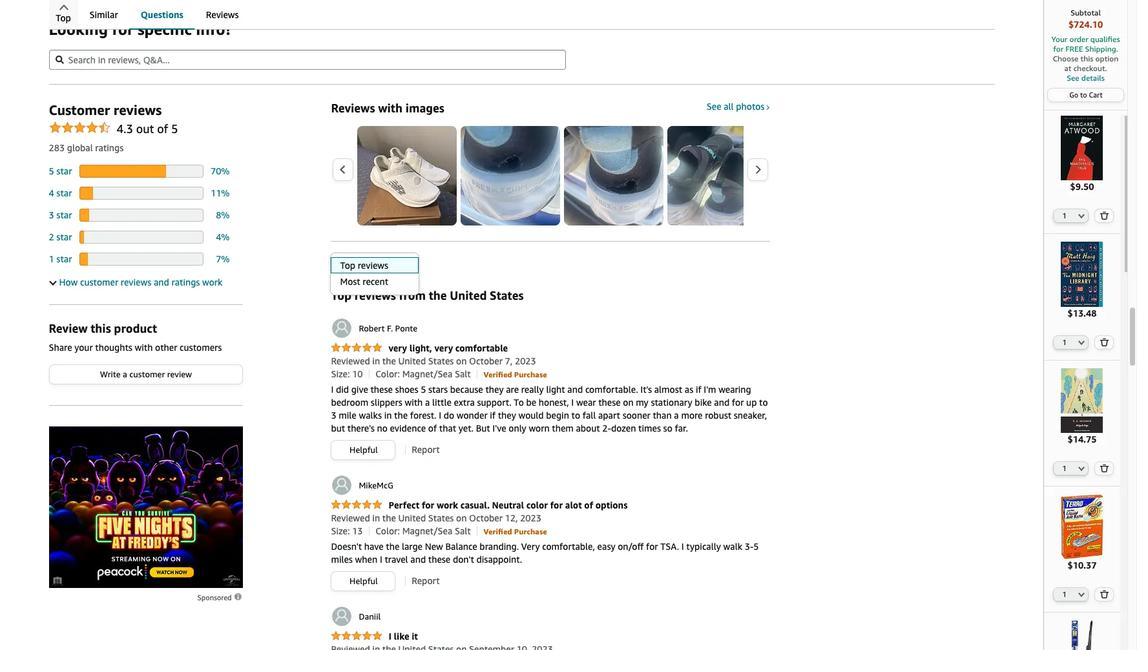 Task type: locate. For each thing, give the bounding box(es) containing it.
dropdown image for $14.75
[[1079, 466, 1085, 471]]

reviews up most recent link
[[358, 260, 389, 271]]

0 vertical spatial helpful
[[350, 445, 378, 455]]

on inside i did give these shoes 5 stars because they are really light and comfortable. it's almost as if i'm wearing bedroom slippers with a little extra support. to be honest, i wear these on my stationary bike and for up to 3 mile walks in the forest. i do wonder if they would begin to fall apart sooner than a more robust sneaker, but there's no evidence of that yet. but i've only worn them about 2-dozen times so far.
[[623, 397, 634, 408]]

work
[[202, 277, 223, 288], [437, 500, 458, 511]]

delete image up malgudi days (penguin classics) image
[[1100, 338, 1110, 346]]

new
[[425, 541, 443, 552]]

all
[[724, 101, 734, 112]]

report
[[412, 444, 440, 455], [412, 575, 440, 586]]

if right as
[[696, 384, 702, 395]]

1 delete image from the top
[[1100, 212, 1110, 220]]

2-
[[603, 423, 611, 434]]

verified up branding.
[[484, 527, 512, 536]]

2 dropdown image from the top
[[1079, 466, 1085, 471]]

1 up malgudi days (penguin classics) image
[[1063, 338, 1067, 346]]

dropdown image for $10.37
[[1079, 592, 1085, 597]]

i left wear
[[572, 397, 574, 408]]

helpful down there's
[[350, 445, 378, 455]]

looking for specific info?
[[49, 20, 232, 38]]

this inside review this product share your thoughts with other customers
[[91, 321, 111, 336]]

0 vertical spatial verified purchase link
[[484, 368, 547, 379]]

size: for size: 10
[[331, 368, 350, 379]]

1 size: from the top
[[331, 368, 350, 379]]

1 vertical spatial size:
[[331, 525, 350, 536]]

2 color: magnet/sea salt from the top
[[376, 525, 471, 536]]

1 verified from the top
[[484, 370, 512, 379]]

1 vertical spatial magnet/sea
[[402, 525, 453, 536]]

1 inside top reviews element
[[49, 254, 54, 265]]

on for very light, very comfortable
[[456, 355, 467, 366]]

purchase
[[514, 370, 547, 379], [514, 527, 547, 536]]

0 horizontal spatial reviews
[[206, 9, 239, 20]]

0 vertical spatial to
[[1081, 90, 1088, 99]]

1 vertical spatial with
[[135, 342, 153, 353]]

customer left review
[[129, 369, 165, 380]]

1 vertical spatial this
[[91, 321, 111, 336]]

1 helpful submit from the top
[[332, 441, 395, 459]]

1 october from the top
[[469, 355, 503, 366]]

perfect for work casual.  neutral color for alot of options
[[389, 500, 628, 511]]

list
[[358, 126, 1138, 226]]

4 progress bar from the top
[[79, 231, 203, 244]]

2 horizontal spatial of
[[584, 500, 593, 511]]

with down product at left
[[135, 342, 153, 353]]

if
[[696, 384, 702, 395], [490, 410, 496, 421]]

the down "f."
[[382, 355, 396, 366]]

report link
[[412, 444, 440, 455], [412, 575, 440, 586]]

to right go
[[1081, 90, 1088, 99]]

1 vertical spatial if
[[490, 410, 496, 421]]

1 vertical spatial purchase
[[514, 527, 547, 536]]

2 vertical spatial of
[[584, 500, 593, 511]]

leave feedback on sponsored ad element
[[197, 594, 243, 602]]

1 color: from the top
[[376, 368, 400, 379]]

stationary
[[651, 397, 693, 408]]

2 reviewed from the top
[[331, 512, 370, 523]]

0 vertical spatial this
[[1081, 54, 1094, 63]]

forest.
[[410, 410, 437, 421]]

1 report link from the top
[[412, 444, 440, 455]]

2 verified purchase from the top
[[484, 527, 547, 536]]

2 delete image from the top
[[1100, 464, 1110, 472]]

for left alot
[[550, 500, 563, 511]]

on
[[456, 355, 467, 366], [623, 397, 634, 408], [456, 512, 467, 523]]

0 horizontal spatial this
[[91, 321, 111, 336]]

purchase up very
[[514, 527, 547, 536]]

0 horizontal spatial a
[[123, 369, 127, 380]]

states for casual.
[[428, 512, 454, 523]]

1 star
[[49, 254, 72, 265]]

dropdown image
[[1079, 213, 1085, 219], [408, 257, 415, 262], [1079, 592, 1085, 597]]

| image
[[369, 370, 370, 379], [477, 370, 478, 379], [405, 446, 406, 455]]

top for top reviews from the united states
[[331, 288, 352, 302]]

work down 7% link
[[202, 277, 223, 288]]

color: up shoes
[[376, 368, 400, 379]]

1 vertical spatial ratings
[[172, 277, 200, 288]]

magnet/sea for shoes
[[402, 368, 453, 379]]

balance
[[446, 541, 477, 552]]

these up slippers
[[371, 384, 393, 395]]

the up evidence
[[394, 410, 408, 421]]

$9.50
[[1071, 181, 1094, 192]]

1
[[1063, 212, 1067, 220], [49, 254, 54, 265], [1063, 338, 1067, 346], [1063, 464, 1067, 472], [1063, 590, 1067, 599]]

go to cart
[[1070, 90, 1103, 99]]

0 vertical spatial a
[[123, 369, 127, 380]]

reviewed up 'size: 13'
[[331, 512, 370, 523]]

1 horizontal spatial customer
[[129, 369, 165, 380]]

2 helpful from the top
[[350, 576, 378, 586]]

see
[[1067, 73, 1080, 83], [707, 101, 722, 112]]

2 report from the top
[[412, 575, 440, 586]]

2 horizontal spatial a
[[674, 410, 679, 421]]

4 star from the top
[[56, 232, 72, 243]]

1 purchase from the top
[[514, 370, 547, 379]]

2 vertical spatial to
[[572, 410, 580, 421]]

if down support.
[[490, 410, 496, 421]]

about
[[576, 423, 600, 434]]

1 for $10.37
[[1063, 590, 1067, 599]]

0 vertical spatial salt
[[455, 368, 471, 379]]

1 vertical spatial reviews
[[331, 101, 375, 115]]

0 vertical spatial on
[[456, 355, 467, 366]]

5 right walk
[[754, 541, 759, 552]]

helpful submit for bedroom
[[332, 441, 395, 459]]

1 verified purchase link from the top
[[484, 368, 547, 379]]

delete image for $13.48
[[1100, 338, 1110, 346]]

reviews for reviews with images
[[331, 101, 375, 115]]

fall
[[583, 410, 596, 421]]

0 vertical spatial with
[[378, 101, 403, 115]]

0 vertical spatial october
[[469, 355, 503, 366]]

for left tsa.
[[646, 541, 658, 552]]

verified purchase down 7,
[[484, 370, 547, 379]]

top reviews element
[[49, 84, 1138, 650]]

united for work
[[398, 512, 426, 523]]

2 vertical spatial dropdown image
[[1079, 592, 1085, 597]]

see details link
[[1051, 73, 1121, 83]]

0 horizontal spatial customer
[[80, 277, 118, 288]]

reviews up out
[[114, 102, 162, 119]]

1 color: magnet/sea salt from the top
[[376, 368, 471, 379]]

2 horizontal spatial | image
[[477, 527, 478, 536]]

united
[[450, 288, 487, 302], [398, 355, 426, 366], [398, 512, 426, 523]]

dropdown image down $10.37
[[1079, 592, 1085, 597]]

0 vertical spatial customer
[[80, 277, 118, 288]]

october for comfortable
[[469, 355, 503, 366]]

2 color: from the top
[[376, 525, 400, 536]]

star for 3 star
[[56, 210, 72, 221]]

delete image for $14.75
[[1100, 464, 1110, 472]]

$724.10
[[1069, 19, 1103, 30]]

the right from
[[429, 288, 447, 302]]

1 horizontal spatial to
[[760, 397, 768, 408]]

report link down evidence
[[412, 444, 440, 455]]

0 vertical spatial purchase
[[514, 370, 547, 379]]

0 vertical spatial states
[[490, 288, 524, 302]]

1 vertical spatial salt
[[455, 525, 471, 536]]

and up robust
[[714, 397, 730, 408]]

star down 4 star
[[56, 210, 72, 221]]

5 star link
[[49, 166, 72, 177]]

0 vertical spatial if
[[696, 384, 702, 395]]

8% link
[[216, 210, 230, 221]]

1 horizontal spatial ratings
[[172, 277, 200, 288]]

helpful submit down there's
[[332, 441, 395, 459]]

1 vertical spatial to
[[760, 397, 768, 408]]

2 vertical spatial these
[[428, 554, 451, 565]]

delete image up peak silicone plus windshield wiper blade, 22-inch (pack of 1)
[[1100, 590, 1110, 599]]

color
[[527, 500, 548, 511]]

1 vertical spatial customer
[[129, 369, 165, 380]]

5 progress bar from the top
[[79, 253, 203, 266]]

search image
[[55, 56, 64, 64]]

3 star from the top
[[56, 210, 72, 221]]

reviews up 'info?'
[[206, 9, 239, 20]]

1 vertical spatial verified purchase link
[[484, 525, 547, 536]]

size: for size: 13
[[331, 525, 350, 536]]

previous image
[[340, 165, 347, 174]]

1 magnet/sea from the top
[[402, 368, 453, 379]]

they up i've
[[498, 410, 516, 421]]

info?
[[196, 20, 232, 38]]

on left my at the right of page
[[623, 397, 634, 408]]

2 verified purchase link from the top
[[484, 525, 547, 536]]

2 verified from the top
[[484, 527, 512, 536]]

a right write
[[123, 369, 127, 380]]

for down wearing
[[732, 397, 744, 408]]

magnet/sea down reviewed in the united states on october 12, 2023
[[402, 525, 453, 536]]

1 vertical spatial helpful
[[350, 576, 378, 586]]

for down similar
[[112, 20, 134, 38]]

and inside doesn't have the large new balance branding.  very comfortable, easy on/off for tsa.  i typically walk 3-5 miles when i travel and these don't disappoint.
[[411, 554, 426, 565]]

apart
[[598, 410, 620, 421]]

doesn't have the large new balance branding.  very comfortable, easy on/off for tsa.  i typically walk 3-5 miles when i travel and these don't disappoint.
[[331, 541, 759, 565]]

0 horizontal spatial to
[[572, 410, 580, 421]]

0 vertical spatial size:
[[331, 368, 350, 379]]

reviews up previous image
[[331, 101, 375, 115]]

customer reviews
[[49, 102, 162, 119]]

2 helpful submit from the top
[[332, 572, 395, 591]]

customer
[[49, 102, 110, 119]]

1 horizontal spatial work
[[437, 500, 458, 511]]

1 vertical spatial report
[[412, 575, 440, 586]]

1 up the midnight library: a gma book club pick (a novel) image in the top of the page
[[1063, 212, 1067, 220]]

malgudi days (penguin classics) image
[[1050, 368, 1115, 433]]

states up comfortable
[[490, 288, 524, 302]]

only
[[509, 423, 527, 434]]

0 vertical spatial dropdown image
[[1079, 213, 1085, 219]]

a
[[123, 369, 127, 380], [425, 397, 430, 408], [674, 410, 679, 421]]

see left all
[[707, 101, 722, 112]]

october down perfect for work casual.  neutral color for alot of options link
[[469, 512, 503, 523]]

2 salt from the top
[[455, 525, 471, 536]]

in for very light, very comfortable
[[372, 355, 380, 366]]

| image
[[369, 527, 370, 536], [477, 527, 478, 536], [405, 577, 406, 586]]

i've
[[493, 423, 506, 434]]

almost
[[655, 384, 683, 395]]

2 size: from the top
[[331, 525, 350, 536]]

verified purchase link down '12,'
[[484, 525, 547, 536]]

| image right 13 at the bottom left of the page
[[369, 527, 370, 536]]

worn
[[529, 423, 550, 434]]

2 horizontal spatial these
[[599, 397, 621, 408]]

3 down 4
[[49, 210, 54, 221]]

this up see details link
[[1081, 54, 1094, 63]]

report for these
[[412, 575, 440, 586]]

0 vertical spatial ratings
[[95, 142, 124, 153]]

1 horizontal spatial 3
[[331, 410, 336, 421]]

delete image up terro t300b liquid ant killer, 12 bait stations image
[[1100, 464, 1110, 472]]

0 vertical spatial reviewed
[[331, 355, 370, 366]]

the inside i did give these shoes 5 stars because they are really light and comfortable. it's almost as if i'm wearing bedroom slippers with a little extra support. to be honest, i wear these on my stationary bike and for up to 3 mile walks in the forest. i do wonder if they would begin to fall apart sooner than a more robust sneaker, but there's no evidence of that yet. but i've only worn them about 2-dozen times so far.
[[394, 410, 408, 421]]

1 salt from the top
[[455, 368, 471, 379]]

progress bar
[[79, 165, 203, 178], [79, 187, 203, 200], [79, 209, 203, 222], [79, 231, 203, 244], [79, 253, 203, 266]]

for inside i did give these shoes 5 stars because they are really light and comfortable. it's almost as if i'm wearing bedroom slippers with a little extra support. to be honest, i wear these on my stationary bike and for up to 3 mile walks in the forest. i do wonder if they would begin to fall apart sooner than a more robust sneaker, but there's no evidence of that yet. but i've only worn them about 2-dozen times so far.
[[732, 397, 744, 408]]

these down new at the bottom of page
[[428, 554, 451, 565]]

0 horizontal spatial if
[[490, 410, 496, 421]]

write a customer review
[[100, 369, 192, 380]]

ratings inside dropdown button
[[172, 277, 200, 288]]

0 vertical spatial see
[[1067, 73, 1080, 83]]

2 horizontal spatial with
[[405, 397, 423, 408]]

delete image up the midnight library: a gma book club pick (a novel) image in the top of the page
[[1100, 212, 1110, 220]]

1 vertical spatial work
[[437, 500, 458, 511]]

0 horizontal spatial of
[[157, 122, 168, 136]]

reviews
[[114, 102, 162, 119], [350, 255, 374, 264], [358, 260, 389, 271], [121, 277, 151, 288], [355, 288, 396, 302]]

states down very light, very comfortable
[[428, 355, 454, 366]]

1 verified purchase from the top
[[484, 370, 547, 379]]

dropdown image down $14.75
[[1079, 466, 1085, 471]]

review
[[167, 369, 192, 380]]

5 star from the top
[[56, 254, 72, 265]]

in down robert f. ponte link at left
[[372, 355, 380, 366]]

they up support.
[[486, 384, 504, 395]]

i left the like
[[389, 631, 392, 642]]

customer
[[80, 277, 118, 288], [129, 369, 165, 380]]

for
[[112, 20, 134, 38], [1054, 44, 1064, 54], [732, 397, 744, 408], [422, 500, 435, 511], [550, 500, 563, 511], [646, 541, 658, 552]]

Helpful submit
[[332, 441, 395, 459], [332, 572, 395, 591]]

casual.
[[461, 500, 490, 511]]

1 horizontal spatial of
[[428, 423, 437, 434]]

0 vertical spatial report link
[[412, 444, 440, 455]]

283 global ratings
[[49, 142, 124, 153]]

1 up terro t300b liquid ant killer, 12 bait stations image
[[1063, 464, 1067, 472]]

for inside your order qualifies for free shipping. choose this option at checkout. see details
[[1054, 44, 1064, 54]]

1 dropdown image from the top
[[1079, 340, 1085, 345]]

very
[[521, 541, 540, 552]]

on/off
[[618, 541, 644, 552]]

size: up doesn't in the bottom left of the page
[[331, 525, 350, 536]]

5 inside i did give these shoes 5 stars because they are really light and comfortable. it's almost as if i'm wearing bedroom slippers with a little extra support. to be honest, i wear these on my stationary bike and for up to 3 mile walks in the forest. i do wonder if they would begin to fall apart sooner than a more robust sneaker, but there's no evidence of that yet. but i've only worn them about 2-dozen times so far.
[[421, 384, 426, 395]]

the
[[429, 288, 447, 302], [382, 355, 396, 366], [394, 410, 408, 421], [382, 512, 396, 523], [386, 541, 400, 552]]

very
[[389, 342, 407, 353], [435, 342, 453, 353]]

go
[[1070, 90, 1079, 99]]

next image
[[755, 165, 762, 174]]

0 horizontal spatial work
[[202, 277, 223, 288]]

| image down the travel
[[405, 577, 406, 586]]

checkout.
[[1074, 63, 1107, 73]]

dropdown image down "$9.50"
[[1079, 213, 1085, 219]]

delete image for $10.37
[[1100, 590, 1110, 599]]

work up reviewed in the united states on october 12, 2023
[[437, 500, 458, 511]]

0 horizontal spatial 3
[[49, 210, 54, 221]]

2 magnet/sea from the top
[[402, 525, 453, 536]]

1 vertical spatial dropdown image
[[1079, 466, 1085, 471]]

dropdown image
[[1079, 340, 1085, 345], [1079, 466, 1085, 471]]

very down "f."
[[389, 342, 407, 353]]

1 report from the top
[[412, 444, 440, 455]]

mikemcg
[[359, 480, 394, 490]]

verified purchase link
[[484, 368, 547, 379], [484, 525, 547, 536]]

1 vertical spatial report link
[[412, 575, 440, 586]]

report for a
[[412, 444, 440, 455]]

0 horizontal spatial these
[[371, 384, 393, 395]]

0 vertical spatial report
[[412, 444, 440, 455]]

list box
[[331, 257, 419, 289]]

the for reviewed in the united states on october 7, 2023
[[382, 355, 396, 366]]

branding.
[[480, 541, 519, 552]]

on for perfect for work casual.  neutral color for alot of options
[[456, 512, 467, 523]]

most
[[340, 276, 360, 287]]

to right the up
[[760, 397, 768, 408]]

peak silicone plus windshield wiper blade, 22-inch (pack of 1) image
[[1050, 621, 1115, 650]]

2 vertical spatial united
[[398, 512, 426, 523]]

star right 4
[[56, 188, 72, 199]]

0 horizontal spatial with
[[135, 342, 153, 353]]

1 vertical spatial delete image
[[1100, 464, 1110, 472]]

reviewed up size: 10
[[331, 355, 370, 366]]

2 vertical spatial on
[[456, 512, 467, 523]]

2 october from the top
[[469, 512, 503, 523]]

and inside dropdown button
[[154, 277, 169, 288]]

see up go
[[1067, 73, 1080, 83]]

5
[[171, 122, 178, 136], [49, 166, 54, 177], [421, 384, 426, 395], [754, 541, 759, 552]]

1 vertical spatial dropdown image
[[408, 257, 415, 262]]

october
[[469, 355, 503, 366], [469, 512, 503, 523]]

3 progress bar from the top
[[79, 209, 203, 222]]

i
[[331, 384, 334, 395], [572, 397, 574, 408], [439, 410, 441, 421], [682, 541, 684, 552], [380, 554, 382, 565], [389, 631, 392, 642]]

report link for these
[[412, 575, 440, 586]]

11%
[[211, 188, 230, 199]]

0 vertical spatial color:
[[376, 368, 400, 379]]

these up apart
[[599, 397, 621, 408]]

of right out
[[157, 122, 168, 136]]

0 vertical spatial 2023
[[515, 355, 536, 366]]

progress bar for 3 star
[[79, 209, 203, 222]]

verified purchase for 12,
[[484, 527, 547, 536]]

report down evidence
[[412, 444, 440, 455]]

2 star from the top
[[56, 188, 72, 199]]

verified purchase link for 7,
[[484, 368, 547, 379]]

star for 2 star
[[56, 232, 72, 243]]

terro t300b liquid ant killer, 12 bait stations image
[[1050, 494, 1115, 559]]

star for 5 star
[[56, 166, 72, 177]]

0 vertical spatial delete image
[[1100, 212, 1110, 220]]

top inside top reviews most recent
[[340, 260, 356, 271]]

to left fall
[[572, 410, 580, 421]]

i left did
[[331, 384, 334, 395]]

2 report link from the top
[[412, 575, 440, 586]]

2 vertical spatial with
[[405, 397, 423, 408]]

star right 2
[[56, 232, 72, 243]]

2023 for reviewed in the united states on october 7, 2023
[[515, 355, 536, 366]]

and up product at left
[[154, 277, 169, 288]]

report down new at the bottom of page
[[412, 575, 440, 586]]

0 vertical spatial these
[[371, 384, 393, 395]]

| image right 10
[[369, 370, 370, 379]]

2 progress bar from the top
[[79, 187, 203, 200]]

1 vertical spatial they
[[498, 410, 516, 421]]

1 reviewed from the top
[[331, 355, 370, 366]]

1 for $13.48
[[1063, 338, 1067, 346]]

delete image
[[1100, 212, 1110, 220], [1100, 590, 1110, 599]]

delete image
[[1100, 338, 1110, 346], [1100, 464, 1110, 472]]

do
[[444, 410, 454, 421]]

on down 'casual.'
[[456, 512, 467, 523]]

0 vertical spatial delete image
[[1100, 338, 1110, 346]]

star down 2 star
[[56, 254, 72, 265]]

1 vertical spatial of
[[428, 423, 437, 434]]

in for perfect for work casual.  neutral color for alot of options
[[372, 512, 380, 523]]

size:
[[331, 368, 350, 379], [331, 525, 350, 536]]

1 horizontal spatial if
[[696, 384, 702, 395]]

far.
[[675, 423, 688, 434]]

1 very from the left
[[389, 342, 407, 353]]

1 horizontal spatial very
[[435, 342, 453, 353]]

reviews up product at left
[[121, 277, 151, 288]]

your
[[1052, 34, 1068, 44]]

large
[[402, 541, 423, 552]]

in down slippers
[[384, 410, 392, 421]]

2 horizontal spatial | image
[[477, 370, 478, 379]]

reviews for top reviews
[[350, 255, 374, 264]]

1 vertical spatial united
[[398, 355, 426, 366]]

0 vertical spatial in
[[372, 355, 380, 366]]

the down perfect
[[382, 512, 396, 523]]

1 vertical spatial october
[[469, 512, 503, 523]]

a up forest.
[[425, 397, 430, 408]]

the inside doesn't have the large new balance branding.  very comfortable, easy on/off for tsa.  i typically walk 3-5 miles when i travel and these don't disappoint.
[[386, 541, 400, 552]]

reviews inside top reviews most recent
[[358, 260, 389, 271]]

0 horizontal spatial ratings
[[95, 142, 124, 153]]

tsa.
[[661, 541, 679, 552]]

4.3 out of 5
[[117, 122, 178, 136]]

3
[[49, 210, 54, 221], [331, 410, 336, 421]]

1 vertical spatial verified
[[484, 527, 512, 536]]

1 vertical spatial on
[[623, 397, 634, 408]]

0 vertical spatial verified
[[484, 370, 512, 379]]

color: up have
[[376, 525, 400, 536]]

magnet/sea for new
[[402, 525, 453, 536]]

0 vertical spatial magnet/sea
[[402, 368, 453, 379]]

my
[[636, 397, 649, 408]]

reviews for customer reviews
[[114, 102, 162, 119]]

f.
[[387, 323, 393, 333]]

1 vertical spatial delete image
[[1100, 590, 1110, 599]]

up
[[747, 397, 757, 408]]

salt
[[455, 368, 471, 379], [455, 525, 471, 536]]

2 vertical spatial in
[[372, 512, 380, 523]]

united for very
[[398, 355, 426, 366]]

verified purchase link down 7,
[[484, 368, 547, 379]]

alot
[[565, 500, 582, 511]]

0 horizontal spatial very
[[389, 342, 407, 353]]

2 purchase from the top
[[514, 527, 547, 536]]

1 helpful from the top
[[350, 445, 378, 455]]

of left that
[[428, 423, 437, 434]]

1 vertical spatial helpful submit
[[332, 572, 395, 591]]

color: magnet/sea salt down reviewed in the united states on october 12, 2023
[[376, 525, 471, 536]]

october down comfortable
[[469, 355, 503, 366]]

None submit
[[1096, 210, 1114, 223], [1096, 336, 1114, 349], [1096, 462, 1114, 475], [1096, 588, 1114, 601], [1096, 210, 1114, 223], [1096, 336, 1114, 349], [1096, 462, 1114, 475], [1096, 588, 1114, 601]]

2 vertical spatial a
[[674, 410, 679, 421]]

1 vertical spatial see
[[707, 101, 722, 112]]

states up new at the bottom of page
[[428, 512, 454, 523]]

see all photos
[[707, 101, 765, 112]]

1 up peak silicone plus windshield wiper blade, 22-inch (pack of 1)
[[1063, 590, 1067, 599]]

helpful down when
[[350, 576, 378, 586]]

with down shoes
[[405, 397, 423, 408]]

color: magnet/sea salt down reviewed in the united states on october 7, 2023
[[376, 368, 471, 379]]

dropdown image down $13.48
[[1079, 340, 1085, 345]]

7%
[[216, 254, 230, 265]]

3 up the but
[[331, 410, 336, 421]]

comfortable.
[[585, 384, 638, 395]]

verified purchase down '12,'
[[484, 527, 547, 536]]

1 delete image from the top
[[1100, 338, 1110, 346]]

1 vertical spatial states
[[428, 355, 454, 366]]

size: 10
[[331, 368, 363, 379]]

this
[[1081, 54, 1094, 63], [91, 321, 111, 336]]

2023
[[515, 355, 536, 366], [520, 512, 542, 523]]

reviews down 'recent'
[[355, 288, 396, 302]]

the for reviewed in the united states on october 12, 2023
[[382, 512, 396, 523]]

top reviews from the united states
[[331, 288, 524, 302]]

star up 4 star
[[56, 166, 72, 177]]

this up thoughts
[[91, 321, 111, 336]]

3 star
[[49, 210, 72, 221]]

top for top reviews most recent
[[340, 260, 356, 271]]

0 vertical spatial dropdown image
[[1079, 340, 1085, 345]]

2 delete image from the top
[[1100, 590, 1110, 599]]

1 progress bar from the top
[[79, 165, 203, 178]]

color: magnet/sea salt for new
[[376, 525, 471, 536]]

the for doesn't have the large new balance branding.  very comfortable, easy on/off for tsa.  i typically walk 3-5 miles when i travel and these don't disappoint.
[[386, 541, 400, 552]]

1 star from the top
[[56, 166, 72, 177]]

Search in reviews, Q&A... search field
[[49, 50, 566, 70]]



Task type: vqa. For each thing, say whether or not it's contained in the screenshot.
the premier protein shake, chocolate, 30g protein 1g sugar 24 vitamins minerals nutrients to support immune health, 11.50 fl... "image"
no



Task type: describe. For each thing, give the bounding box(es) containing it.
4.3
[[117, 122, 133, 136]]

how customer reviews and ratings work button
[[49, 276, 223, 289]]

star for 4 star
[[56, 188, 72, 199]]

photos
[[736, 101, 765, 112]]

color: for large
[[376, 525, 400, 536]]

3 star link
[[49, 210, 72, 221]]

5 star
[[49, 166, 72, 177]]

list box containing top reviews
[[331, 257, 419, 289]]

0 vertical spatial of
[[157, 122, 168, 136]]

evidence
[[390, 423, 426, 434]]

october for casual.
[[469, 512, 503, 523]]

11% link
[[211, 188, 230, 199]]

subtotal
[[1071, 8, 1101, 17]]

don't
[[453, 554, 474, 565]]

5 right out
[[171, 122, 178, 136]]

helpful submit for i
[[332, 572, 395, 591]]

your
[[74, 342, 93, 353]]

i inside i like it link
[[389, 631, 392, 642]]

reviewed for 10
[[331, 355, 370, 366]]

so
[[664, 423, 673, 434]]

helpful for bedroom
[[350, 445, 378, 455]]

0 vertical spatial 3
[[49, 210, 54, 221]]

top reviews link
[[331, 257, 419, 273]]

questions
[[141, 9, 183, 20]]

sooner
[[623, 410, 651, 421]]

bedroom
[[331, 397, 369, 408]]

top reviews option
[[331, 257, 419, 273]]

see inside your order qualifies for free shipping. choose this option at checkout. see details
[[1067, 73, 1080, 83]]

write
[[100, 369, 121, 380]]

2023 for reviewed in the united states on october 12, 2023
[[520, 512, 542, 523]]

neutral
[[492, 500, 524, 511]]

5 up 4
[[49, 166, 54, 177]]

when
[[355, 554, 378, 565]]

reviewed for 13
[[331, 512, 370, 523]]

color: magnet/sea salt for shoes
[[376, 368, 471, 379]]

top reviews most recent
[[340, 260, 389, 287]]

and up wear
[[568, 384, 583, 395]]

7% link
[[216, 254, 230, 265]]

customer inside dropdown button
[[80, 277, 118, 288]]

2 very from the left
[[435, 342, 453, 353]]

of inside i did give these shoes 5 stars because they are really light and comfortable. it's almost as if i'm wearing bedroom slippers with a little extra support. to be honest, i wear these on my stationary bike and for up to 3 mile walks in the forest. i do wonder if they would begin to fall apart sooner than a more robust sneaker, but there's no evidence of that yet. but i've only worn them about 2-dozen times so far.
[[428, 423, 437, 434]]

choose
[[1053, 54, 1079, 63]]

purchase for reviewed in the united states on october 12, 2023
[[514, 527, 547, 536]]

salt for branding.
[[455, 525, 471, 536]]

extra
[[454, 397, 475, 408]]

global
[[67, 142, 93, 153]]

progress bar for 2 star
[[79, 231, 203, 244]]

travel
[[385, 554, 408, 565]]

for inside doesn't have the large new balance branding.  very comfortable, easy on/off for tsa.  i typically walk 3-5 miles when i travel and these don't disappoint.
[[646, 541, 658, 552]]

the midnight library: a gma book club pick (a novel) image
[[1050, 242, 1115, 307]]

with inside review this product share your thoughts with other customers
[[135, 342, 153, 353]]

perfect for work casual.  neutral color for alot of options link
[[331, 500, 628, 511]]

top for top reviews
[[336, 255, 348, 264]]

review
[[49, 321, 88, 336]]

0 horizontal spatial | image
[[369, 370, 370, 379]]

$13.48
[[1068, 307, 1097, 318]]

1 for $14.75
[[1063, 464, 1067, 472]]

specific
[[138, 20, 192, 38]]

verified for 7,
[[484, 370, 512, 379]]

very light, very comfortable
[[389, 342, 508, 353]]

70% link
[[211, 166, 230, 177]]

12,
[[505, 512, 518, 523]]

light
[[546, 384, 565, 395]]

states for comfortable
[[428, 355, 454, 366]]

helpful for i
[[350, 576, 378, 586]]

dropdown image for $13.48
[[1079, 340, 1085, 345]]

top reviews
[[336, 255, 374, 264]]

like
[[394, 631, 409, 642]]

1 for $9.50
[[1063, 212, 1067, 220]]

8%
[[216, 210, 230, 221]]

i right tsa.
[[682, 541, 684, 552]]

robert f. ponte link
[[331, 317, 418, 339]]

1 horizontal spatial | image
[[405, 446, 406, 455]]

1 horizontal spatial with
[[378, 101, 403, 115]]

perfect
[[389, 500, 420, 511]]

wearing
[[719, 384, 751, 395]]

subtotal $724.10
[[1069, 8, 1103, 30]]

progress bar for 4 star
[[79, 187, 203, 200]]

out
[[136, 122, 154, 136]]

similar
[[90, 9, 118, 20]]

i down have
[[380, 554, 382, 565]]

0 vertical spatial they
[[486, 384, 504, 395]]

go to cart link
[[1048, 89, 1124, 101]]

reviews for top reviews from the united states
[[355, 288, 396, 302]]

0 horizontal spatial | image
[[369, 527, 370, 536]]

be
[[526, 397, 537, 408]]

ponte
[[395, 323, 418, 333]]

in inside i did give these shoes 5 stars because they are really light and comfortable. it's almost as if i'm wearing bedroom slippers with a little extra support. to be honest, i wear these on my stationary bike and for up to 3 mile walks in the forest. i do wonder if they would begin to fall apart sooner than a more robust sneaker, but there's no evidence of that yet. but i've only worn them about 2-dozen times so far.
[[384, 410, 392, 421]]

3 inside i did give these shoes 5 stars because they are really light and comfortable. it's almost as if i'm wearing bedroom slippers with a little extra support. to be honest, i wear these on my stationary bike and for up to 3 mile walks in the forest. i do wonder if they would begin to fall apart sooner than a more robust sneaker, but there's no evidence of that yet. but i've only worn them about 2-dozen times so far.
[[331, 410, 336, 421]]

1 vertical spatial these
[[599, 397, 621, 408]]

give
[[351, 384, 368, 395]]

more
[[681, 410, 703, 421]]

4% link
[[216, 232, 230, 243]]

work inside the how customer reviews and ratings work dropdown button
[[202, 277, 223, 288]]

looking
[[49, 20, 108, 38]]

i left do
[[439, 410, 441, 421]]

4 star
[[49, 188, 72, 199]]

write a customer review link
[[49, 365, 242, 384]]

2 star link
[[49, 232, 72, 243]]

283
[[49, 142, 65, 153]]

it
[[412, 631, 418, 642]]

2 horizontal spatial to
[[1081, 90, 1088, 99]]

work inside perfect for work casual.  neutral color for alot of options link
[[437, 500, 458, 511]]

dropdown image for $9.50
[[1079, 213, 1085, 219]]

recent
[[363, 276, 389, 287]]

progress bar for 1 star
[[79, 253, 203, 266]]

product
[[114, 321, 157, 336]]

order
[[1070, 34, 1089, 44]]

little
[[432, 397, 452, 408]]

there's
[[348, 423, 375, 434]]

your order qualifies for free shipping. choose this option at checkout. see details
[[1052, 34, 1120, 83]]

verified purchase for 7,
[[484, 370, 547, 379]]

see inside top reviews element
[[707, 101, 722, 112]]

shoes
[[395, 384, 418, 395]]

report link for a
[[412, 444, 440, 455]]

reviews with images
[[331, 101, 445, 115]]

cart
[[1089, 90, 1103, 99]]

the handmaid&#39;s tale image
[[1050, 116, 1115, 181]]

progress bar for 5 star
[[79, 165, 203, 178]]

no
[[377, 423, 388, 434]]

verified purchase link for 12,
[[484, 525, 547, 536]]

at
[[1065, 63, 1072, 73]]

doesn't
[[331, 541, 362, 552]]

because
[[450, 384, 483, 395]]

size: 13
[[331, 525, 363, 536]]

for up reviewed in the united states on october 12, 2023
[[422, 500, 435, 511]]

3-
[[745, 541, 754, 552]]

0 vertical spatial united
[[450, 288, 487, 302]]

daniil link
[[331, 606, 381, 627]]

with inside i did give these shoes 5 stars because they are really light and comfortable. it's almost as if i'm wearing bedroom slippers with a little extra support. to be honest, i wear these on my stationary bike and for up to 3 mile walks in the forest. i do wonder if they would begin to fall apart sooner than a more robust sneaker, but there's no evidence of that yet. but i've only worn them about 2-dozen times so far.
[[405, 397, 423, 408]]

70%
[[211, 166, 230, 177]]

top for top
[[56, 12, 71, 23]]

honest,
[[539, 397, 569, 408]]

1 star link
[[49, 254, 72, 265]]

these inside doesn't have the large new balance branding.  very comfortable, easy on/off for tsa.  i typically walk 3-5 miles when i travel and these don't disappoint.
[[428, 554, 451, 565]]

1 horizontal spatial a
[[425, 397, 430, 408]]

reviews inside dropdown button
[[121, 277, 151, 288]]

begin
[[546, 410, 569, 421]]

reviews for top reviews most recent
[[358, 260, 389, 271]]

reviews for reviews
[[206, 9, 239, 20]]

this inside your order qualifies for free shipping. choose this option at checkout. see details
[[1081, 54, 1094, 63]]

5 inside doesn't have the large new balance branding.  very comfortable, easy on/off for tsa.  i typically walk 3-5 miles when i travel and these don't disappoint.
[[754, 541, 759, 552]]

from
[[399, 288, 426, 302]]

details
[[1082, 73, 1105, 83]]

delete image for $9.50
[[1100, 212, 1110, 220]]

purchase for reviewed in the united states on october 7, 2023
[[514, 370, 547, 379]]

share
[[49, 342, 72, 353]]

as
[[685, 384, 694, 395]]

typically
[[687, 541, 721, 552]]

star for 1 star
[[56, 254, 72, 265]]

2 star
[[49, 232, 72, 243]]

color: for these
[[376, 368, 400, 379]]

verified for 12,
[[484, 527, 512, 536]]

reviewed in the united states on october 7, 2023
[[331, 355, 536, 366]]

than
[[653, 410, 672, 421]]

list inside top reviews element
[[358, 126, 1138, 226]]

1 horizontal spatial | image
[[405, 577, 406, 586]]

4 star link
[[49, 188, 72, 199]]

salt for stars
[[455, 368, 471, 379]]

expand image
[[49, 278, 56, 286]]



